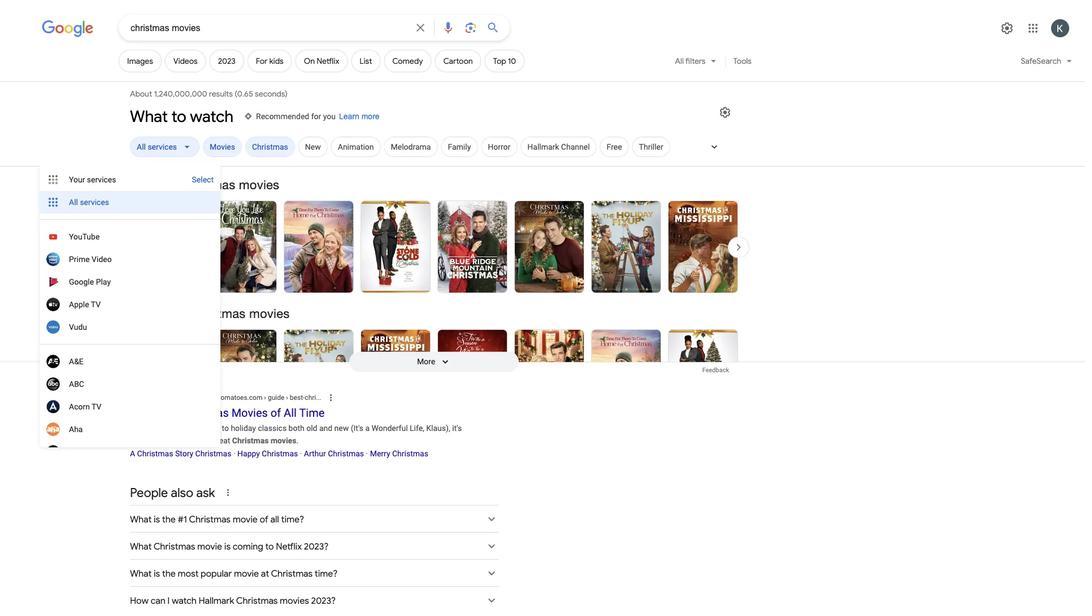 Task type: vqa. For each thing, say whether or not it's contained in the screenshot.
services to the bottom
yes



Task type: describe. For each thing, give the bounding box(es) containing it.
classics
[[258, 424, 287, 433]]

nice
[[174, 437, 189, 446]]

search by image image
[[464, 21, 478, 34]]

people also ask
[[130, 485, 215, 501]]

prime video button
[[40, 248, 220, 271]]

feedback button
[[693, 362, 738, 378]]

both
[[289, 424, 305, 433]]

klaus),
[[426, 424, 450, 433]]

all inside button
[[69, 197, 78, 207]]

the
[[130, 437, 141, 446]]

time
[[299, 407, 325, 420]]

from
[[130, 424, 148, 433]]

romantic christmas movies heading
[[130, 306, 738, 321]]

2 vertical spatial movies
[[271, 437, 296, 446]]

all filters button
[[669, 50, 724, 77]]

your services
[[69, 175, 116, 184]]

https://editorial.rottentomatoes.com
[[153, 394, 263, 402]]

100
[[130, 407, 149, 420]]

comedy
[[393, 56, 423, 66]]

1 vertical spatial movies
[[232, 407, 268, 420]]

movies button
[[203, 137, 242, 159]]

wonderful
[[372, 424, 408, 433]]

apple tv
[[69, 300, 101, 309]]

a
[[130, 449, 135, 458]]

2023 link
[[210, 50, 244, 72]]

alone
[[174, 424, 194, 433]]

all services inside popup button
[[137, 142, 177, 152]]

on netflix
[[304, 56, 339, 66]]

from home alone and elf to holiday classics both old and new (it's a wonderful life, klaus), it's the ultimate nice list of great
[[130, 424, 462, 446]]

hallmark
[[528, 142, 559, 152]]

new
[[334, 424, 349, 433]]

watch
[[190, 107, 233, 126]]

melodrama
[[391, 142, 431, 152]]

hallmark channel
[[528, 142, 590, 152]]

chri...
[[305, 394, 322, 402]]

ultimate
[[143, 437, 172, 446]]

holiday
[[231, 424, 256, 433]]

add 2023 element
[[218, 56, 236, 66]]

top 10 link
[[485, 50, 525, 72]]

great
[[212, 437, 230, 446]]

abc button
[[40, 373, 220, 395]]

free
[[607, 142, 622, 152]]

feedback
[[703, 367, 729, 374]]

for
[[311, 112, 321, 121]]

merry
[[370, 449, 390, 458]]

arthur christmas link
[[304, 449, 364, 458]]

elf
[[211, 424, 220, 433]]

top
[[493, 56, 506, 66]]

images
[[127, 56, 153, 66]]

popular christmas movies
[[130, 178, 279, 192]]

melodrama button
[[384, 137, 438, 159]]

movies for popular christmas movies
[[239, 178, 279, 192]]

cartoon
[[443, 56, 473, 66]]

all inside dropdown button
[[675, 56, 684, 66]]

list
[[190, 437, 201, 446]]

3 ‎ from the left
[[370, 449, 370, 458]]

christmas inside christmas button
[[252, 142, 288, 152]]

all inside popup button
[[137, 142, 146, 152]]

Search search field
[[131, 21, 407, 36]]

new
[[305, 142, 321, 152]]

(0.65
[[235, 89, 253, 99]]

arthur
[[304, 449, 326, 458]]

video
[[92, 254, 112, 264]]

best-
[[290, 394, 305, 402]]

christmas inside romantic christmas movies heading
[[188, 306, 246, 321]]

.
[[296, 437, 299, 446]]

list
[[360, 56, 372, 66]]

1 ‎ from the left
[[237, 449, 237, 458]]

select
[[192, 175, 214, 184]]

add top 10 element
[[493, 56, 516, 66]]

services for all services button
[[80, 197, 109, 207]]

search by voice image
[[442, 21, 455, 34]]

best
[[152, 407, 174, 420]]

2023
[[218, 56, 236, 66]]

romantic
[[130, 306, 184, 321]]

add list element
[[360, 56, 372, 66]]

more button
[[349, 352, 519, 372]]

amc button
[[40, 441, 220, 463]]

google play
[[69, 277, 111, 286]]

thriller button
[[632, 137, 670, 159]]

seconds)
[[255, 89, 288, 99]]

on netflix link
[[295, 50, 348, 72]]

popular christmas movies heading
[[130, 177, 738, 193]]

top 10
[[493, 56, 516, 66]]

1 · from the left
[[233, 449, 236, 458]]

add cartoon element
[[443, 56, 473, 66]]

a&e button
[[40, 350, 220, 373]]

christmas inside popular christmas movies heading
[[178, 178, 235, 192]]

acorn tv button
[[40, 395, 220, 418]]

results
[[209, 89, 233, 99]]

2 ‎ from the left
[[304, 449, 304, 458]]

all services inside button
[[69, 197, 109, 207]]

a&e
[[69, 357, 84, 366]]

1 and from the left
[[196, 424, 209, 433]]

3 · from the left
[[366, 449, 368, 458]]

learn more link
[[339, 111, 380, 122]]



Task type: locate. For each thing, give the bounding box(es) containing it.
0 horizontal spatial ‎
[[237, 449, 237, 458]]

0 horizontal spatial of
[[203, 437, 210, 446]]

and right the old
[[319, 424, 333, 433]]

tv for acorn tv
[[92, 402, 101, 411]]

tools
[[734, 56, 752, 66]]

what
[[130, 107, 168, 126]]

1 vertical spatial all services
[[69, 197, 109, 207]]

(it's
[[351, 424, 364, 433]]

0 vertical spatial all services
[[137, 142, 177, 152]]

› guide › best-chri... text field
[[263, 394, 322, 402]]

vudu button
[[40, 316, 220, 338]]

romantic christmas movies
[[130, 306, 290, 321]]

to
[[172, 107, 186, 126], [222, 424, 229, 433]]

services down your services in the left top of the page
[[80, 197, 109, 207]]

of right list
[[203, 437, 210, 446]]

and left elf
[[196, 424, 209, 433]]

1,240,000,000
[[154, 89, 207, 99]]

also
[[171, 485, 193, 501]]

google image
[[42, 20, 94, 37]]

2 horizontal spatial ‎
[[370, 449, 370, 458]]

christmas movies .
[[232, 437, 299, 446]]

1 vertical spatial tv
[[92, 402, 101, 411]]

movies inside button
[[210, 142, 235, 152]]

tv inside acorn tv button
[[92, 402, 101, 411]]

a christmas story christmas link
[[130, 449, 231, 458]]

services for your services button
[[87, 175, 116, 184]]

cartoon link
[[435, 50, 481, 72]]

0 vertical spatial tv
[[91, 300, 101, 309]]

all down your
[[69, 197, 78, 207]]

to right elf
[[222, 424, 229, 433]]

to inside 'from home alone and elf to holiday classics both old and new (it's a wonderful life, klaus), it's the ultimate nice list of great'
[[222, 424, 229, 433]]

more
[[362, 112, 380, 121]]

you
[[323, 112, 336, 121]]

· left arthur
[[300, 449, 302, 458]]

› left the guide
[[264, 394, 266, 402]]

of inside 'from home alone and elf to holiday classics both old and new (it's a wonderful life, klaus), it's the ultimate nice list of great'
[[203, 437, 210, 446]]

1 vertical spatial of
[[203, 437, 210, 446]]

movies down watch
[[210, 142, 235, 152]]

acorn
[[69, 402, 90, 411]]

·
[[233, 449, 236, 458], [300, 449, 302, 458], [366, 449, 368, 458]]

all services
[[137, 142, 177, 152], [69, 197, 109, 207]]

1 vertical spatial to
[[222, 424, 229, 433]]

0 vertical spatial movies
[[210, 142, 235, 152]]

0 vertical spatial movies
[[239, 178, 279, 192]]

services right your
[[87, 175, 116, 184]]

tv for apple tv
[[91, 300, 101, 309]]

filters
[[686, 56, 706, 66]]

kids
[[269, 56, 284, 66]]

all down "what"
[[137, 142, 146, 152]]

thriller
[[639, 142, 664, 152]]

about
[[130, 89, 152, 99]]

› left best-
[[286, 394, 288, 402]]

aha button
[[40, 418, 220, 441]]

None text field
[[153, 393, 322, 403]]

all left filters
[[675, 56, 684, 66]]

safesearch
[[1021, 56, 1062, 66]]

youtube
[[69, 232, 100, 241]]

tv right acorn
[[92, 402, 101, 411]]

movies for romantic christmas movies
[[249, 306, 290, 321]]

what to watch heading
[[130, 106, 233, 127]]

guide
[[268, 394, 285, 402]]

happy christmas link
[[237, 449, 298, 458]]

1 horizontal spatial all services
[[137, 142, 177, 152]]

tv right 'apple'
[[91, 300, 101, 309]]

2 and from the left
[[319, 424, 333, 433]]

add on netflix element
[[304, 56, 339, 66]]

channel
[[561, 142, 590, 152]]

none text field containing https://editorial.rottentomatoes.com
[[153, 393, 322, 403]]

popular
[[130, 178, 174, 192]]

add comedy element
[[393, 56, 423, 66]]

safesearch button
[[1014, 50, 1079, 77]]

· left the merry
[[366, 449, 368, 458]]

play
[[96, 277, 111, 286]]

2 · from the left
[[300, 449, 302, 458]]

free button
[[600, 137, 629, 159]]

1 horizontal spatial of
[[271, 407, 281, 420]]

‎
[[237, 449, 237, 458], [304, 449, 304, 458], [370, 449, 370, 458]]

100 best christmas movies of all time
[[130, 407, 325, 420]]

prime
[[69, 254, 90, 264]]

amc
[[69, 447, 86, 457]]

0 horizontal spatial to
[[172, 107, 186, 126]]

horror button
[[481, 137, 517, 159]]

images link
[[119, 50, 162, 72]]

1 vertical spatial movies
[[249, 306, 290, 321]]

to inside what to watch heading
[[172, 107, 186, 126]]

hallmark channel button
[[521, 137, 597, 159]]

0 horizontal spatial and
[[196, 424, 209, 433]]

home
[[150, 424, 172, 433]]

1 horizontal spatial ·
[[300, 449, 302, 458]]

apple tv button
[[40, 293, 220, 316]]

1 horizontal spatial to
[[222, 424, 229, 433]]

old
[[307, 424, 317, 433]]

0 vertical spatial services
[[148, 142, 177, 152]]

to down 1,240,000,000
[[172, 107, 186, 126]]

all
[[675, 56, 684, 66], [137, 142, 146, 152], [69, 197, 78, 207], [284, 407, 297, 420]]

for
[[256, 56, 268, 66]]

youtube button
[[40, 225, 220, 248]]

services inside popup button
[[148, 142, 177, 152]]

recommended for you learn more
[[256, 112, 380, 121]]

of
[[271, 407, 281, 420], [203, 437, 210, 446]]

it's
[[452, 424, 462, 433]]

1 horizontal spatial ‎
[[304, 449, 304, 458]]

your
[[69, 175, 85, 184]]

None search field
[[0, 14, 510, 41]]

2 vertical spatial services
[[80, 197, 109, 207]]

list link
[[351, 50, 381, 72]]

christmas
[[252, 142, 288, 152], [178, 178, 235, 192], [188, 306, 246, 321], [177, 407, 229, 420], [232, 437, 269, 446], [137, 449, 173, 458], [195, 449, 231, 458], [262, 449, 298, 458], [328, 449, 364, 458], [392, 449, 428, 458]]

›
[[264, 394, 266, 402], [286, 394, 288, 402]]

all down › guide › best-chri... text field
[[284, 407, 297, 420]]

apple
[[69, 300, 89, 309]]

· left happy in the left bottom of the page
[[233, 449, 236, 458]]

abc
[[69, 379, 84, 389]]

1 vertical spatial services
[[87, 175, 116, 184]]

all filters
[[675, 56, 706, 66]]

all services down "what"
[[137, 142, 177, 152]]

https://editorial.rottentomatoes.com › guide › best-chri...
[[153, 394, 322, 402]]

aha
[[69, 425, 83, 434]]

recommended
[[256, 112, 309, 121]]

0 vertical spatial of
[[271, 407, 281, 420]]

2 horizontal spatial ·
[[366, 449, 368, 458]]

1 horizontal spatial and
[[319, 424, 333, 433]]

videos
[[173, 56, 198, 66]]

animation
[[338, 142, 374, 152]]

comedy link
[[384, 50, 432, 72]]

0 horizontal spatial ›
[[264, 394, 266, 402]]

0 horizontal spatial ·
[[233, 449, 236, 458]]

for kids
[[256, 56, 284, 66]]

0 horizontal spatial all services
[[69, 197, 109, 207]]

happy
[[237, 449, 260, 458]]

new button
[[298, 137, 328, 159]]

videos link
[[165, 50, 206, 72]]

prime video
[[69, 254, 112, 264]]

0 vertical spatial to
[[172, 107, 186, 126]]

story
[[175, 449, 193, 458]]

horror
[[488, 142, 511, 152]]

of down the guide
[[271, 407, 281, 420]]

tv
[[91, 300, 101, 309], [92, 402, 101, 411]]

services down "what"
[[148, 142, 177, 152]]

about 1,240,000,000 results (0.65 seconds)
[[130, 89, 290, 99]]

on
[[304, 56, 315, 66]]

for kids link
[[248, 50, 292, 72]]

family button
[[441, 137, 478, 159]]

10
[[508, 56, 516, 66]]

movies up holiday
[[232, 407, 268, 420]]

2 › from the left
[[286, 394, 288, 402]]

all services down your services in the left top of the page
[[69, 197, 109, 207]]

tv inside apple tv button
[[91, 300, 101, 309]]

add for kids element
[[256, 56, 284, 66]]

1 horizontal spatial ›
[[286, 394, 288, 402]]

1 › from the left
[[264, 394, 266, 402]]



